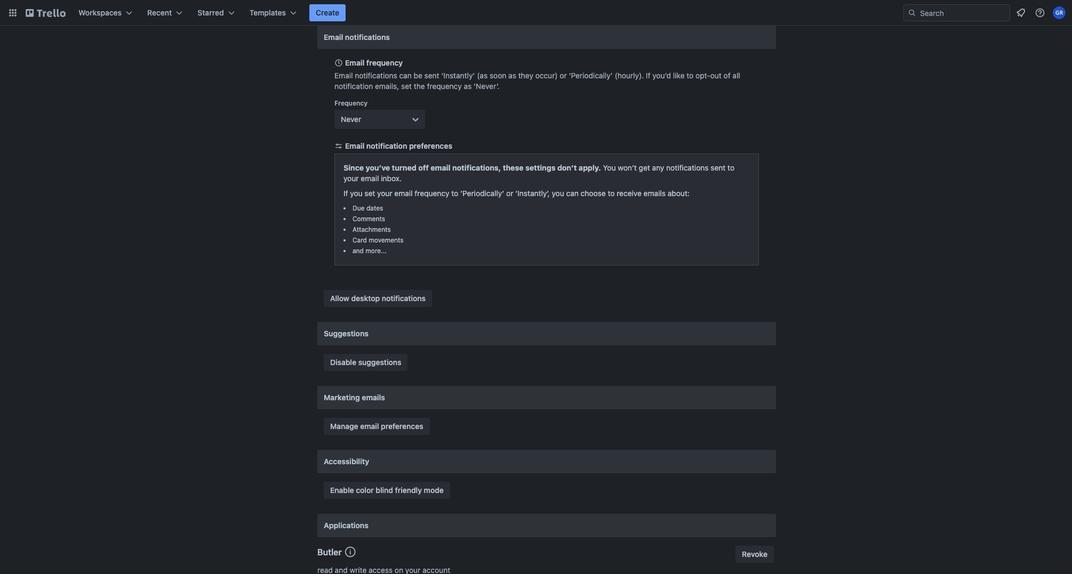 Task type: describe. For each thing, give the bounding box(es) containing it.
0 notifications image
[[1015, 6, 1027, 19]]

dates
[[366, 204, 383, 212]]

mode
[[424, 486, 444, 495]]

1 vertical spatial set
[[365, 189, 375, 198]]

card
[[353, 236, 367, 244]]

recent button
[[141, 4, 189, 21]]

1 horizontal spatial as
[[508, 71, 516, 80]]

receive
[[617, 189, 642, 198]]

won't
[[618, 163, 637, 172]]

email down the inbox.
[[394, 189, 413, 198]]

'never'.
[[474, 82, 500, 91]]

starred
[[198, 8, 224, 17]]

your inside you won't get any notifications sent to your email inbox.
[[344, 174, 359, 183]]

out
[[710, 71, 722, 80]]

since
[[344, 163, 364, 172]]

set inside 'email notifications can be sent 'instantly' (as soon as they occur) or 'periodically' (hourly). if you'd like to opt-out of all notification emails, set the frequency as 'never'.'
[[401, 82, 412, 91]]

apply.
[[579, 163, 601, 172]]

manage email preferences
[[330, 422, 423, 431]]

emails,
[[375, 82, 399, 91]]

accessibility
[[324, 457, 369, 466]]

inbox.
[[381, 174, 402, 183]]

1 you from the left
[[350, 189, 363, 198]]

search image
[[908, 9, 917, 17]]

allow
[[330, 294, 349, 303]]

email frequency
[[345, 58, 403, 67]]

email notification preferences
[[345, 141, 452, 150]]

open information menu image
[[1035, 7, 1046, 18]]

all
[[733, 71, 740, 80]]

movements
[[369, 236, 404, 244]]

suggestions
[[358, 358, 401, 367]]

or inside 'email notifications can be sent 'instantly' (as soon as they occur) or 'periodically' (hourly). if you'd like to opt-out of all notification emails, set the frequency as 'never'.'
[[560, 71, 567, 80]]

don't
[[557, 163, 577, 172]]

2 you from the left
[[552, 189, 564, 198]]

manage
[[330, 422, 358, 431]]

Search field
[[917, 5, 1010, 21]]

to inside you won't get any notifications sent to your email inbox.
[[728, 163, 735, 172]]

email for email notifications
[[324, 33, 343, 42]]

(as
[[477, 71, 488, 80]]

off
[[418, 163, 429, 172]]

due
[[353, 204, 365, 212]]

starred button
[[191, 4, 241, 21]]

you
[[603, 163, 616, 172]]

be
[[414, 71, 422, 80]]

email right off
[[431, 163, 451, 172]]

turned
[[392, 163, 417, 172]]

settings
[[525, 163, 556, 172]]

opt-
[[696, 71, 710, 80]]

soon
[[490, 71, 506, 80]]

(hourly).
[[615, 71, 644, 80]]

email notifications
[[324, 33, 390, 42]]

email notifications can be sent 'instantly' (as soon as they occur) or 'periodically' (hourly). if you'd like to opt-out of all notification emails, set the frequency as 'never'.
[[334, 71, 740, 91]]

more...
[[366, 247, 387, 255]]

applications
[[324, 521, 369, 530]]

sent inside you won't get any notifications sent to your email inbox.
[[711, 163, 726, 172]]

disable suggestions link
[[324, 354, 408, 371]]

notifications inside 'email notifications can be sent 'instantly' (as soon as they occur) or 'periodically' (hourly). if you'd like to opt-out of all notification emails, set the frequency as 'never'.'
[[355, 71, 397, 80]]

create button
[[309, 4, 346, 21]]

recent
[[147, 8, 172, 17]]

create
[[316, 8, 339, 17]]

they
[[518, 71, 533, 80]]

to inside 'email notifications can be sent 'instantly' (as soon as they occur) or 'periodically' (hourly). if you'd like to opt-out of all notification emails, set the frequency as 'never'.'
[[687, 71, 694, 80]]

manage email preferences link
[[324, 418, 430, 435]]

desktop
[[351, 294, 380, 303]]

enable
[[330, 486, 354, 495]]

comments
[[353, 215, 385, 223]]

if you set your email frequency to 'periodically' or 'instantly', you can choose to receive emails about:
[[344, 189, 690, 198]]

1 vertical spatial can
[[566, 189, 579, 198]]



Task type: locate. For each thing, give the bounding box(es) containing it.
frequency down 'instantly'
[[427, 82, 462, 91]]

1 horizontal spatial if
[[646, 71, 651, 80]]

if down since
[[344, 189, 348, 198]]

or right occur)
[[560, 71, 567, 80]]

2 vertical spatial frequency
[[415, 189, 449, 198]]

if inside 'email notifications can be sent 'instantly' (as soon as they occur) or 'periodically' (hourly). if you'd like to opt-out of all notification emails, set the frequency as 'never'.'
[[646, 71, 651, 80]]

set
[[401, 82, 412, 91], [365, 189, 375, 198]]

and
[[353, 247, 364, 255]]

0 horizontal spatial as
[[464, 82, 472, 91]]

1 vertical spatial your
[[377, 189, 392, 198]]

notifications down email frequency
[[355, 71, 397, 80]]

can inside 'email notifications can be sent 'instantly' (as soon as they occur) or 'periodically' (hourly). if you'd like to opt-out of all notification emails, set the frequency as 'never'.'
[[399, 71, 412, 80]]

your down since
[[344, 174, 359, 183]]

1 horizontal spatial can
[[566, 189, 579, 198]]

the
[[414, 82, 425, 91]]

suggestions
[[324, 329, 369, 338]]

templates
[[250, 8, 286, 17]]

set up dates
[[365, 189, 375, 198]]

due dates comments attachments card movements and more...
[[353, 204, 404, 255]]

as down 'instantly'
[[464, 82, 472, 91]]

frequency inside 'email notifications can be sent 'instantly' (as soon as they occur) or 'periodically' (hourly). if you'd like to opt-out of all notification emails, set the frequency as 'never'.'
[[427, 82, 462, 91]]

email down create "button" at the top of page
[[324, 33, 343, 42]]

email up since
[[345, 141, 365, 150]]

0 vertical spatial as
[[508, 71, 516, 80]]

workspaces button
[[72, 4, 139, 21]]

email down email notifications
[[345, 58, 365, 67]]

notifications,
[[452, 163, 501, 172]]

occur)
[[535, 71, 558, 80]]

never
[[341, 115, 361, 124]]

disable suggestions
[[330, 358, 401, 367]]

notification up frequency at the left of page
[[334, 82, 373, 91]]

0 vertical spatial emails
[[644, 189, 666, 198]]

'instantly',
[[515, 189, 550, 198]]

1 vertical spatial as
[[464, 82, 472, 91]]

notifications
[[345, 33, 390, 42], [355, 71, 397, 80], [666, 163, 709, 172], [382, 294, 426, 303]]

email for email notifications can be sent 'instantly' (as soon as they occur) or 'periodically' (hourly). if you'd like to opt-out of all notification emails, set the frequency as 'never'.
[[334, 71, 353, 80]]

enable color blind friendly mode
[[330, 486, 444, 495]]

any
[[652, 163, 664, 172]]

emails up manage email preferences
[[362, 393, 385, 402]]

attachments
[[353, 226, 391, 234]]

0 horizontal spatial if
[[344, 189, 348, 198]]

set left the at the top of page
[[401, 82, 412, 91]]

0 horizontal spatial emails
[[362, 393, 385, 402]]

as
[[508, 71, 516, 80], [464, 82, 472, 91]]

frequency
[[334, 99, 368, 107]]

0 vertical spatial frequency
[[366, 58, 403, 67]]

None button
[[736, 546, 774, 563]]

email inside you won't get any notifications sent to your email inbox.
[[361, 174, 379, 183]]

your down the inbox.
[[377, 189, 392, 198]]

preferences
[[409, 141, 452, 150], [381, 422, 423, 431]]

preferences for manage email preferences
[[381, 422, 423, 431]]

marketing
[[324, 393, 360, 402]]

1 vertical spatial if
[[344, 189, 348, 198]]

email for email frequency
[[345, 58, 365, 67]]

email inside 'email notifications can be sent 'instantly' (as soon as they occur) or 'periodically' (hourly). if you'd like to opt-out of all notification emails, set the frequency as 'never'.'
[[334, 71, 353, 80]]

of
[[724, 71, 731, 80]]

workspaces
[[78, 8, 122, 17]]

blind
[[376, 486, 393, 495]]

to
[[687, 71, 694, 80], [728, 163, 735, 172], [451, 189, 458, 198], [608, 189, 615, 198]]

frequency up emails,
[[366, 58, 403, 67]]

primary element
[[0, 0, 1072, 26]]

0 vertical spatial preferences
[[409, 141, 452, 150]]

butler
[[317, 548, 342, 557]]

notification
[[334, 82, 373, 91], [366, 141, 407, 150]]

'periodically'
[[569, 71, 613, 80]]

you up due on the top of the page
[[350, 189, 363, 198]]

0 vertical spatial or
[[560, 71, 567, 80]]

your
[[344, 174, 359, 183], [377, 189, 392, 198]]

1 vertical spatial frequency
[[427, 82, 462, 91]]

can left "choose"
[[566, 189, 579, 198]]

can
[[399, 71, 412, 80], [566, 189, 579, 198]]

emails left about:
[[644, 189, 666, 198]]

notifications up about:
[[666, 163, 709, 172]]

1 horizontal spatial sent
[[711, 163, 726, 172]]

emails
[[644, 189, 666, 198], [362, 393, 385, 402]]

email for email notification preferences
[[345, 141, 365, 150]]

0 vertical spatial if
[[646, 71, 651, 80]]

0 horizontal spatial sent
[[424, 71, 439, 80]]

color
[[356, 486, 374, 495]]

sent
[[424, 71, 439, 80], [711, 163, 726, 172]]

disable
[[330, 358, 356, 367]]

notifications inside the allow desktop notifications link
[[382, 294, 426, 303]]

about:
[[668, 189, 690, 198]]

since you've turned off email notifications, these settings don't apply.
[[344, 163, 601, 172]]

0 vertical spatial set
[[401, 82, 412, 91]]

1 vertical spatial sent
[[711, 163, 726, 172]]

preferences for email notification preferences
[[409, 141, 452, 150]]

notifications up email frequency
[[345, 33, 390, 42]]

0 vertical spatial sent
[[424, 71, 439, 80]]

if left you'd
[[646, 71, 651, 80]]

marketing emails
[[324, 393, 385, 402]]

0 vertical spatial notification
[[334, 82, 373, 91]]

templates button
[[243, 4, 303, 21]]

or
[[560, 71, 567, 80], [506, 189, 513, 198]]

greg robinson (gregrobinson96) image
[[1053, 6, 1066, 19]]

you've
[[366, 163, 390, 172]]

you won't get any notifications sent to your email inbox.
[[344, 163, 735, 183]]

if
[[646, 71, 651, 80], [344, 189, 348, 198]]

friendly
[[395, 486, 422, 495]]

email
[[431, 163, 451, 172], [361, 174, 379, 183], [394, 189, 413, 198], [360, 422, 379, 431]]

you'd
[[653, 71, 671, 80]]

'instantly'
[[441, 71, 475, 80]]

allow desktop notifications link
[[324, 290, 432, 307]]

0 vertical spatial can
[[399, 71, 412, 80]]

'periodically'
[[460, 189, 504, 198]]

email up frequency at the left of page
[[334, 71, 353, 80]]

1 vertical spatial or
[[506, 189, 513, 198]]

these
[[503, 163, 524, 172]]

0 horizontal spatial can
[[399, 71, 412, 80]]

sent inside 'email notifications can be sent 'instantly' (as soon as they occur) or 'periodically' (hourly). if you'd like to opt-out of all notification emails, set the frequency as 'never'.'
[[424, 71, 439, 80]]

you
[[350, 189, 363, 198], [552, 189, 564, 198]]

you right 'instantly',
[[552, 189, 564, 198]]

notifications right desktop
[[382, 294, 426, 303]]

frequency down off
[[415, 189, 449, 198]]

email
[[324, 33, 343, 42], [345, 58, 365, 67], [334, 71, 353, 80], [345, 141, 365, 150]]

notification up you've
[[366, 141, 407, 150]]

back to home image
[[26, 4, 66, 21]]

or left 'instantly',
[[506, 189, 513, 198]]

0 vertical spatial your
[[344, 174, 359, 183]]

1 vertical spatial emails
[[362, 393, 385, 402]]

1 vertical spatial preferences
[[381, 422, 423, 431]]

1 horizontal spatial or
[[560, 71, 567, 80]]

choose
[[581, 189, 606, 198]]

as left they
[[508, 71, 516, 80]]

0 horizontal spatial your
[[344, 174, 359, 183]]

like
[[673, 71, 685, 80]]

1 horizontal spatial you
[[552, 189, 564, 198]]

0 horizontal spatial or
[[506, 189, 513, 198]]

1 horizontal spatial set
[[401, 82, 412, 91]]

email down you've
[[361, 174, 379, 183]]

notifications inside you won't get any notifications sent to your email inbox.
[[666, 163, 709, 172]]

0 horizontal spatial you
[[350, 189, 363, 198]]

get
[[639, 163, 650, 172]]

enable color blind friendly mode link
[[324, 482, 450, 499]]

1 horizontal spatial your
[[377, 189, 392, 198]]

frequency
[[366, 58, 403, 67], [427, 82, 462, 91], [415, 189, 449, 198]]

0 horizontal spatial set
[[365, 189, 375, 198]]

allow desktop notifications
[[330, 294, 426, 303]]

can left be
[[399, 71, 412, 80]]

1 horizontal spatial emails
[[644, 189, 666, 198]]

notification inside 'email notifications can be sent 'instantly' (as soon as they occur) or 'periodically' (hourly). if you'd like to opt-out of all notification emails, set the frequency as 'never'.'
[[334, 82, 373, 91]]

email right the manage
[[360, 422, 379, 431]]

1 vertical spatial notification
[[366, 141, 407, 150]]



Task type: vqa. For each thing, say whether or not it's contained in the screenshot.
can
yes



